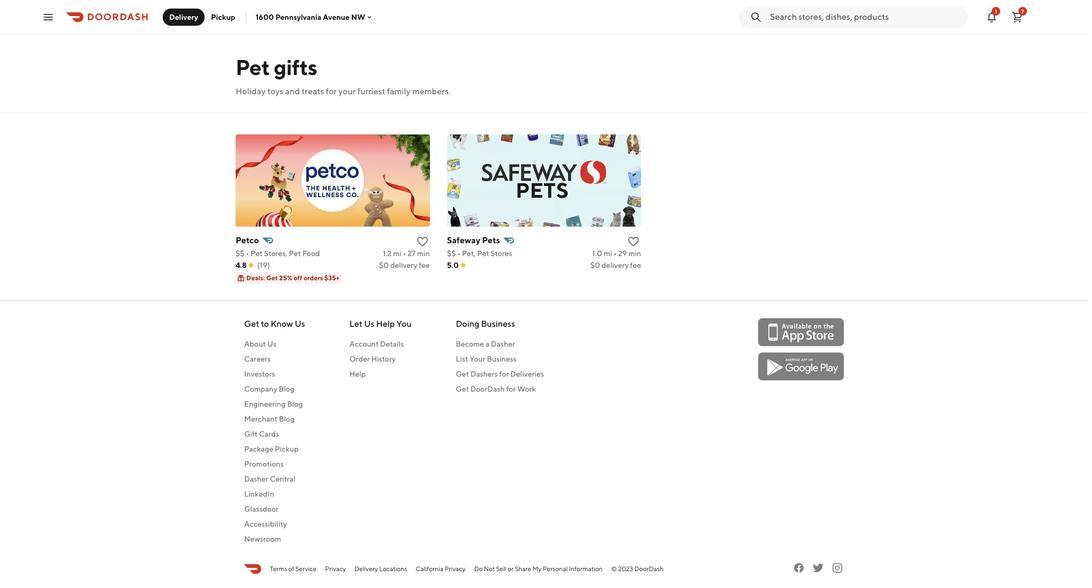 Task type: describe. For each thing, give the bounding box(es) containing it.
1 horizontal spatial us
[[295, 319, 305, 329]]

let
[[350, 319, 363, 329]]

$0 for safeway pets
[[591, 261, 601, 270]]

not
[[484, 565, 495, 573]]

$0 for petco
[[379, 261, 389, 270]]

$$ • pet, pet stores
[[447, 249, 513, 258]]

share
[[515, 565, 532, 573]]

doing
[[456, 319, 480, 329]]

pennsylvania
[[276, 13, 322, 21]]

click to add this store to your saved list image
[[628, 235, 641, 248]]

delivery for delivery locations
[[355, 565, 378, 573]]

california
[[416, 565, 444, 573]]

5 items, open order cart image
[[1012, 10, 1025, 23]]

stores
[[491, 249, 513, 258]]

blog for merchant blog
[[279, 415, 295, 423]]

2 • from the left
[[403, 249, 406, 258]]

order history link
[[350, 354, 412, 364]]

list your business link
[[456, 354, 544, 364]]

1600
[[256, 13, 274, 21]]

details
[[380, 340, 404, 348]]

for for get dashers for deliveries
[[500, 370, 509, 378]]

1.0
[[593, 249, 603, 258]]

doordash on twitter image
[[812, 562, 825, 574]]

dashers
[[471, 370, 498, 378]]

1 • from the left
[[246, 249, 249, 258]]

account details
[[350, 340, 404, 348]]

treats
[[302, 86, 324, 96]]

mi for safeway pets
[[604, 249, 612, 258]]

california privacy link
[[416, 564, 466, 574]]

dasher central
[[244, 475, 296, 483]]

gift cards
[[244, 430, 279, 438]]

work
[[518, 385, 536, 393]]

merchant blog
[[244, 415, 295, 423]]

7
[[1022, 8, 1025, 14]]

orders
[[304, 274, 323, 282]]

fee for petco
[[419, 261, 430, 270]]

click to add this store to your saved list image
[[416, 235, 429, 248]]

1 horizontal spatial doordash
[[635, 565, 664, 573]]

us for about us
[[267, 340, 277, 348]]

doordash on instagram image
[[832, 562, 844, 574]]

about us link
[[244, 339, 305, 349]]

4.8
[[236, 261, 247, 270]]

become a dasher
[[456, 340, 515, 348]]

investors link
[[244, 369, 305, 379]]

toys
[[267, 86, 284, 96]]

notification bell image
[[986, 10, 999, 23]]

your
[[470, 355, 486, 363]]

get to know us
[[244, 319, 305, 329]]

$0 delivery fee for safeway pets
[[591, 261, 642, 270]]

merchant blog link
[[244, 414, 305, 424]]

blog for engineering blog
[[287, 400, 303, 408]]

privacy inside california privacy link
[[445, 565, 466, 573]]

list
[[456, 355, 468, 363]]

service
[[296, 565, 317, 573]]

you
[[397, 319, 412, 329]]

delivery for delivery
[[169, 13, 198, 21]]

1.0 mi • 29 min
[[593, 249, 642, 258]]

©
[[612, 565, 617, 573]]

merchant
[[244, 415, 278, 423]]

package
[[244, 445, 274, 453]]

get dashers for deliveries link
[[456, 369, 544, 379]]

locations
[[379, 565, 407, 573]]

terms
[[270, 565, 287, 573]]

help link
[[350, 369, 412, 379]]

1
[[996, 8, 998, 14]]

order
[[350, 355, 370, 363]]

linkedin link
[[244, 489, 305, 499]]

pet up (19)
[[251, 249, 263, 258]]

company blog
[[244, 385, 295, 393]]

pet,
[[462, 249, 476, 258]]

personal
[[543, 565, 568, 573]]

(19)
[[258, 261, 270, 270]]

deals: get 25% off orders $35+
[[246, 274, 340, 282]]

get for get doordash for work
[[456, 385, 469, 393]]

do not sell or share my personal information
[[474, 565, 603, 573]]

doordash on facebook image
[[793, 562, 806, 574]]

Store search: begin typing to search for stores available on DoorDash text field
[[771, 11, 962, 23]]

engineering blog link
[[244, 399, 305, 409]]

gift
[[244, 430, 258, 438]]

gift cards link
[[244, 429, 305, 439]]

dasher inside dasher central link
[[244, 475, 269, 483]]

delivery locations link
[[355, 564, 407, 574]]

1600 pennsylvania avenue nw
[[256, 13, 366, 21]]

sell
[[496, 565, 507, 573]]

$$ • pet stores, pet food
[[236, 249, 320, 258]]

help inside help link
[[350, 370, 366, 378]]

accessibility
[[244, 520, 287, 528]]

min for safeway pets
[[629, 249, 642, 258]]

food
[[303, 249, 320, 258]]

nw
[[351, 13, 366, 21]]

a
[[486, 340, 490, 348]]

of
[[289, 565, 294, 573]]

us for let us help you
[[364, 319, 375, 329]]

information
[[569, 565, 603, 573]]

avenue
[[323, 13, 350, 21]]

get doordash for work
[[456, 385, 536, 393]]

history
[[372, 355, 396, 363]]

1 vertical spatial pickup
[[275, 445, 299, 453]]

or
[[508, 565, 514, 573]]

your
[[339, 86, 356, 96]]

min for petco
[[417, 249, 430, 258]]

pickup button
[[205, 8, 242, 25]]



Task type: locate. For each thing, give the bounding box(es) containing it.
for up "get doordash for work" link
[[500, 370, 509, 378]]

0 vertical spatial help
[[376, 319, 395, 329]]

for left your in the top left of the page
[[326, 86, 337, 96]]

min down click to add this store to your saved list image
[[629, 249, 642, 258]]

cards
[[259, 430, 279, 438]]

3 • from the left
[[458, 249, 461, 258]]

delivery button
[[163, 8, 205, 25]]

2 vertical spatial for
[[507, 385, 516, 393]]

1 horizontal spatial $$
[[447, 249, 456, 258]]

pet left food
[[289, 249, 301, 258]]

careers
[[244, 355, 271, 363]]

dasher up list your business link
[[491, 340, 515, 348]]

0 vertical spatial pickup
[[211, 13, 235, 21]]

0 vertical spatial business
[[481, 319, 515, 329]]

$0 delivery fee down 1.2 mi • 27 min
[[379, 261, 430, 270]]

$0 down "1.0"
[[591, 261, 601, 270]]

central
[[270, 475, 296, 483]]

$$ for petco
[[236, 249, 245, 258]]

0 horizontal spatial privacy
[[325, 565, 346, 573]]

mi right 1.2
[[393, 249, 402, 258]]

2 $$ from the left
[[447, 249, 456, 258]]

1 delivery from the left
[[391, 261, 418, 270]]

1 vertical spatial delivery
[[355, 565, 378, 573]]

help down order
[[350, 370, 366, 378]]

$0 down 1.2
[[379, 261, 389, 270]]

$35+
[[325, 274, 340, 282]]

0 horizontal spatial $$
[[236, 249, 245, 258]]

doing business
[[456, 319, 515, 329]]

for inside "link"
[[500, 370, 509, 378]]

doordash right 2023
[[635, 565, 664, 573]]

holiday toys and treats for your furriest family members.
[[236, 86, 451, 96]]

2023
[[619, 565, 634, 573]]

mi for petco
[[393, 249, 402, 258]]

• left pet,
[[458, 249, 461, 258]]

linkedin
[[244, 490, 274, 498]]

privacy link
[[325, 564, 346, 574]]

0 horizontal spatial mi
[[393, 249, 402, 258]]

0 horizontal spatial $0 delivery fee
[[379, 261, 430, 270]]

$$ for safeway pets
[[447, 249, 456, 258]]

blog up merchant blog link
[[287, 400, 303, 408]]

1 vertical spatial dasher
[[244, 475, 269, 483]]

engineering
[[244, 400, 286, 408]]

1 $0 from the left
[[379, 261, 389, 270]]

us right let
[[364, 319, 375, 329]]

1 horizontal spatial pickup
[[275, 445, 299, 453]]

$$ up 4.8
[[236, 249, 245, 258]]

1 fee from the left
[[419, 261, 430, 270]]

delivery
[[169, 13, 198, 21], [355, 565, 378, 573]]

mi right "1.0"
[[604, 249, 612, 258]]

pickup down the "gift cards" link in the bottom left of the page
[[275, 445, 299, 453]]

0 vertical spatial dasher
[[491, 340, 515, 348]]

1 horizontal spatial privacy
[[445, 565, 466, 573]]

delivery locations
[[355, 565, 407, 573]]

1 vertical spatial for
[[500, 370, 509, 378]]

0 horizontal spatial fee
[[419, 261, 430, 270]]

deliveries
[[511, 370, 544, 378]]

pets
[[482, 235, 500, 245]]

pet up holiday
[[236, 55, 270, 80]]

pickup
[[211, 13, 235, 21], [275, 445, 299, 453]]

furriest
[[358, 86, 386, 96]]

dasher inside 'become a dasher' link
[[491, 340, 515, 348]]

get for get to know us
[[244, 319, 259, 329]]

and
[[285, 86, 300, 96]]

min
[[417, 249, 430, 258], [629, 249, 642, 258]]

privacy right service
[[325, 565, 346, 573]]

off
[[294, 274, 302, 282]]

1.2 mi • 27 min
[[383, 249, 430, 258]]

dasher central link
[[244, 474, 305, 484]]

1 privacy from the left
[[325, 565, 346, 573]]

list your business
[[456, 355, 517, 363]]

about
[[244, 340, 266, 348]]

0 vertical spatial delivery
[[169, 13, 198, 21]]

1 horizontal spatial $0
[[591, 261, 601, 270]]

$0 delivery fee down 1.0 mi • 29 min
[[591, 261, 642, 270]]

dasher up linkedin
[[244, 475, 269, 483]]

delivery left locations
[[355, 565, 378, 573]]

• left 27
[[403, 249, 406, 258]]

us up careers link
[[267, 340, 277, 348]]

become a dasher link
[[456, 339, 544, 349]]

holiday
[[236, 86, 266, 96]]

fee down 1.2 mi • 27 min
[[419, 261, 430, 270]]

pet right pet,
[[478, 249, 489, 258]]

0 horizontal spatial delivery
[[391, 261, 418, 270]]

account
[[350, 340, 379, 348]]

2 min from the left
[[629, 249, 642, 258]]

pickup right delivery 'button'
[[211, 13, 235, 21]]

4 • from the left
[[614, 249, 617, 258]]

$$
[[236, 249, 245, 258], [447, 249, 456, 258]]

0 horizontal spatial dasher
[[244, 475, 269, 483]]

members.
[[413, 86, 451, 96]]

1 $$ from the left
[[236, 249, 245, 258]]

get for get dashers for deliveries
[[456, 370, 469, 378]]

2 $0 delivery fee from the left
[[591, 261, 642, 270]]

1 vertical spatial business
[[487, 355, 517, 363]]

• left 29
[[614, 249, 617, 258]]

1 $0 delivery fee from the left
[[379, 261, 430, 270]]

family
[[387, 86, 411, 96]]

1 mi from the left
[[393, 249, 402, 258]]

doordash
[[471, 385, 505, 393], [635, 565, 664, 573]]

1 vertical spatial blog
[[287, 400, 303, 408]]

business up 'become a dasher' link
[[481, 319, 515, 329]]

1 horizontal spatial fee
[[631, 261, 642, 270]]

business down 'become a dasher' link
[[487, 355, 517, 363]]

delivery down 1.0 mi • 29 min
[[602, 261, 629, 270]]

2 vertical spatial blog
[[279, 415, 295, 423]]

•
[[246, 249, 249, 258], [403, 249, 406, 258], [458, 249, 461, 258], [614, 249, 617, 258]]

glassdoor link
[[244, 504, 305, 514]]

1 horizontal spatial help
[[376, 319, 395, 329]]

0 vertical spatial doordash
[[471, 385, 505, 393]]

help left you
[[376, 319, 395, 329]]

us right know
[[295, 319, 305, 329]]

pet
[[236, 55, 270, 80], [251, 249, 263, 258], [289, 249, 301, 258], [478, 249, 489, 258]]

0 vertical spatial for
[[326, 86, 337, 96]]

pickup inside 'button'
[[211, 13, 235, 21]]

5.0
[[447, 261, 459, 270]]

order history
[[350, 355, 396, 363]]

promotions
[[244, 460, 284, 468]]

min down click to add this store to your saved list icon
[[417, 249, 430, 258]]

delivery left "pickup" 'button'
[[169, 13, 198, 21]]

blog inside merchant blog link
[[279, 415, 295, 423]]

become
[[456, 340, 484, 348]]

1.2
[[383, 249, 392, 258]]

for
[[326, 86, 337, 96], [500, 370, 509, 378], [507, 385, 516, 393]]

1600 pennsylvania avenue nw button
[[256, 13, 374, 21]]

newsroom link
[[244, 534, 305, 544]]

1 min from the left
[[417, 249, 430, 258]]

0 vertical spatial blog
[[279, 385, 295, 393]]

1 horizontal spatial delivery
[[602, 261, 629, 270]]

0 horizontal spatial min
[[417, 249, 430, 258]]

pet gifts
[[236, 55, 317, 80]]

blog for company blog
[[279, 385, 295, 393]]

terms of service
[[270, 565, 317, 573]]

• down petco
[[246, 249, 249, 258]]

company
[[244, 385, 277, 393]]

2 mi from the left
[[604, 249, 612, 258]]

blog inside company blog link
[[279, 385, 295, 393]]

0 horizontal spatial $0
[[379, 261, 389, 270]]

$0 delivery fee for petco
[[379, 261, 430, 270]]

0 horizontal spatial us
[[267, 340, 277, 348]]

stores,
[[264, 249, 288, 258]]

get doordash for work link
[[456, 384, 544, 394]]

0 horizontal spatial doordash
[[471, 385, 505, 393]]

doordash down dashers at the left bottom of the page
[[471, 385, 505, 393]]

1 horizontal spatial min
[[629, 249, 642, 258]]

$$ up 5.0
[[447, 249, 456, 258]]

2 privacy from the left
[[445, 565, 466, 573]]

blog down investors link
[[279, 385, 295, 393]]

us
[[295, 319, 305, 329], [364, 319, 375, 329], [267, 340, 277, 348]]

1 horizontal spatial $0 delivery fee
[[591, 261, 642, 270]]

blog inside engineering blog link
[[287, 400, 303, 408]]

7 button
[[1007, 6, 1029, 28]]

get inside "link"
[[456, 370, 469, 378]]

© 2023 doordash
[[612, 565, 664, 573]]

2 fee from the left
[[631, 261, 642, 270]]

fee down 1.0 mi • 29 min
[[631, 261, 642, 270]]

gifts
[[274, 55, 317, 80]]

privacy left do
[[445, 565, 466, 573]]

accessibility link
[[244, 519, 305, 529]]

delivery inside 'button'
[[169, 13, 198, 21]]

do
[[474, 565, 483, 573]]

mi
[[393, 249, 402, 258], [604, 249, 612, 258]]

1 horizontal spatial delivery
[[355, 565, 378, 573]]

1 vertical spatial doordash
[[635, 565, 664, 573]]

package pickup link
[[244, 444, 305, 454]]

$0 delivery fee
[[379, 261, 430, 270], [591, 261, 642, 270]]

2 delivery from the left
[[602, 261, 629, 270]]

1 vertical spatial help
[[350, 370, 366, 378]]

1 horizontal spatial dasher
[[491, 340, 515, 348]]

deals:
[[246, 274, 265, 282]]

for left work
[[507, 385, 516, 393]]

fee for safeway pets
[[631, 261, 642, 270]]

open menu image
[[42, 10, 55, 23]]

investors
[[244, 370, 275, 378]]

0 horizontal spatial delivery
[[169, 13, 198, 21]]

2 horizontal spatial us
[[364, 319, 375, 329]]

engineering blog
[[244, 400, 303, 408]]

2 $0 from the left
[[591, 261, 601, 270]]

delivery for petco
[[391, 261, 418, 270]]

blog down engineering blog link
[[279, 415, 295, 423]]

27
[[408, 249, 416, 258]]

let us help you
[[350, 319, 412, 329]]

delivery down 1.2 mi • 27 min
[[391, 261, 418, 270]]

1 horizontal spatial mi
[[604, 249, 612, 258]]

account details link
[[350, 339, 412, 349]]

0 horizontal spatial pickup
[[211, 13, 235, 21]]

safeway
[[447, 235, 481, 245]]

delivery for safeway pets
[[602, 261, 629, 270]]

0 horizontal spatial help
[[350, 370, 366, 378]]

my
[[533, 565, 542, 573]]

business
[[481, 319, 515, 329], [487, 355, 517, 363]]

california privacy
[[416, 565, 466, 573]]

privacy
[[325, 565, 346, 573], [445, 565, 466, 573]]

for for get doordash for work
[[507, 385, 516, 393]]



Task type: vqa. For each thing, say whether or not it's contained in the screenshot.
New York Cheese Cake image
no



